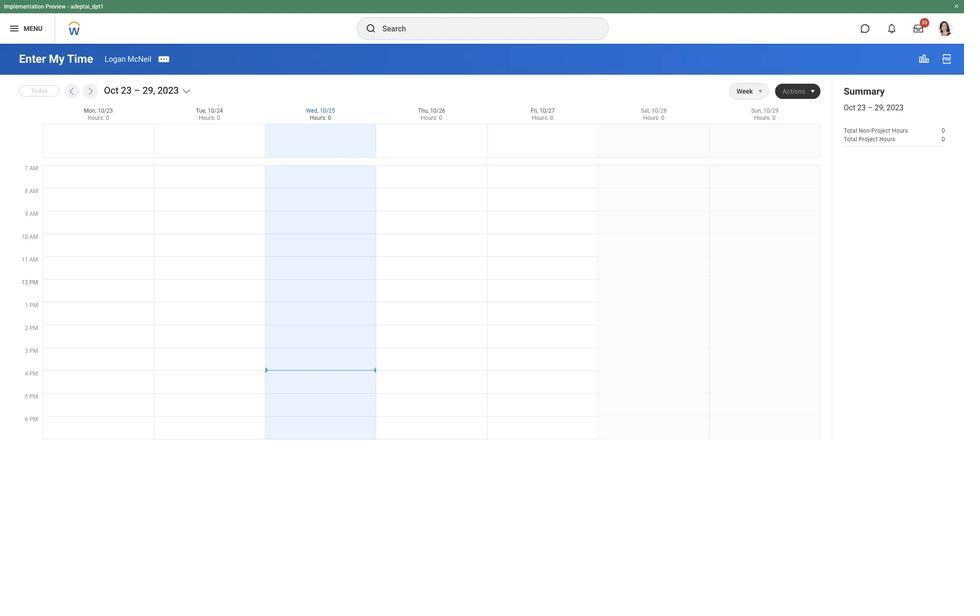 Task type: vqa. For each thing, say whether or not it's contained in the screenshot.
the Manager to the top
no



Task type: describe. For each thing, give the bounding box(es) containing it.
10/28
[[652, 108, 667, 114]]

9 am
[[25, 211, 38, 217]]

notifications large image
[[887, 24, 897, 33]]

mcneil
[[128, 54, 151, 64]]

7 hours: from the left
[[754, 115, 771, 121]]

non-
[[859, 128, 872, 134]]

view related information image
[[919, 53, 930, 65]]

fri,
[[531, 108, 538, 114]]

pm for 6 pm
[[29, 416, 38, 423]]

menu banner
[[0, 0, 964, 44]]

week
[[737, 88, 753, 95]]

1 vertical spatial project
[[859, 136, 878, 143]]

my
[[49, 52, 65, 66]]

7 am
[[25, 165, 38, 172]]

0 vertical spatial hours
[[892, 128, 908, 134]]

1 vertical spatial 23
[[857, 103, 866, 112]]

am for 8 am
[[29, 188, 38, 195]]

1 horizontal spatial oct 23 – 29, 2023
[[844, 103, 904, 112]]

am for 11 am
[[29, 256, 38, 263]]

logan mcneil link
[[105, 54, 151, 64]]

implementation
[[4, 3, 44, 10]]

0 vertical spatial –
[[134, 85, 140, 96]]

10/29
[[763, 108, 779, 114]]

6 hours: from the left
[[643, 115, 660, 121]]

1 horizontal spatial 2023
[[887, 103, 904, 112]]

logan mcneil
[[105, 54, 151, 64]]

10/27
[[540, 108, 555, 114]]

10
[[22, 234, 28, 240]]

pm for 4 pm
[[29, 371, 38, 377]]

33
[[922, 20, 927, 25]]

pm for 3 pm
[[29, 348, 38, 354]]

sat,
[[641, 108, 650, 114]]

3 pm
[[25, 348, 38, 354]]

11 am
[[22, 256, 38, 263]]

8 am
[[25, 188, 38, 195]]

sun,
[[751, 108, 762, 114]]

tue, 10/24
[[196, 108, 223, 114]]

actions
[[783, 88, 805, 95]]

0 vertical spatial 29,
[[143, 85, 155, 96]]

thu,
[[418, 108, 429, 114]]

total for total non-project hours
[[844, 128, 857, 134]]

1 hours: 0 from the left
[[88, 115, 109, 121]]

total non-project hours
[[844, 128, 908, 134]]

0 vertical spatial oct
[[104, 85, 119, 96]]

1 pm
[[25, 302, 38, 309]]

wed,
[[306, 108, 318, 114]]

3 hours: 0 from the left
[[310, 115, 331, 121]]

4
[[25, 371, 28, 377]]

am for 9 am
[[29, 211, 38, 217]]

pm for 1 pm
[[29, 302, 38, 309]]

4 pm
[[25, 371, 38, 377]]

pm for 5 pm
[[29, 393, 38, 400]]

search image
[[365, 23, 377, 34]]

5
[[25, 393, 28, 400]]

sun, 10/29
[[751, 108, 779, 114]]

5 pm
[[25, 393, 38, 400]]

10 am
[[22, 234, 38, 240]]

fri, 10/27
[[531, 108, 555, 114]]

am for 10 am
[[29, 234, 38, 240]]

total for total project hours
[[844, 136, 857, 143]]

0 vertical spatial project
[[872, 128, 891, 134]]

adeptai_dpt1
[[70, 3, 104, 10]]

chevron right image
[[85, 87, 95, 96]]

today button
[[19, 85, 59, 97]]

view printable version (pdf) image
[[941, 53, 953, 65]]

0 horizontal spatial 23
[[121, 85, 132, 96]]

10/23
[[98, 108, 113, 114]]

enter my time
[[19, 52, 93, 66]]

summary
[[844, 86, 885, 97]]

6 pm
[[25, 416, 38, 423]]

1 horizontal spatial oct
[[844, 103, 856, 112]]

5 hours: 0 from the left
[[532, 115, 553, 121]]

2 hours: 0 from the left
[[199, 115, 220, 121]]

mon, 10/23
[[84, 108, 113, 114]]



Task type: locate. For each thing, give the bounding box(es) containing it.
hours: 0 down wed, 10/25
[[310, 115, 331, 121]]

hours: 0 down tue, 10/24
[[199, 115, 220, 121]]

23 down "summary"
[[857, 103, 866, 112]]

am right 7
[[29, 165, 38, 172]]

2
[[25, 325, 28, 332]]

preview
[[46, 3, 66, 10]]

23
[[121, 85, 132, 96], [857, 103, 866, 112]]

1 vertical spatial total
[[844, 136, 857, 143]]

3 am from the top
[[29, 211, 38, 217]]

chevron left image
[[67, 87, 76, 96]]

pm for 2 pm
[[29, 325, 38, 332]]

7 pm from the top
[[29, 416, 38, 423]]

total down total non-project hours
[[844, 136, 857, 143]]

project down non-
[[859, 136, 878, 143]]

menu
[[24, 25, 42, 32]]

2 pm from the top
[[29, 302, 38, 309]]

2 caret down image from the left
[[807, 88, 819, 95]]

1 vertical spatial –
[[868, 103, 873, 112]]

oct 23 – 29, 2023
[[104, 85, 179, 96], [844, 103, 904, 112]]

caret down image
[[755, 88, 766, 95], [807, 88, 819, 95]]

tue,
[[196, 108, 206, 114]]

1 vertical spatial oct 23 – 29, 2023
[[844, 103, 904, 112]]

menu button
[[0, 13, 55, 44]]

profile logan mcneil image
[[938, 21, 953, 38]]

11
[[22, 256, 28, 263]]

Search Workday  search field
[[382, 18, 589, 39]]

hours
[[892, 128, 908, 134], [879, 136, 896, 143]]

12
[[21, 279, 28, 286]]

hours: down sat, 10/28
[[643, 115, 660, 121]]

2 pm
[[25, 325, 38, 332]]

6 pm from the top
[[29, 393, 38, 400]]

total left non-
[[844, 128, 857, 134]]

29, down mcneil
[[143, 85, 155, 96]]

1 vertical spatial 2023
[[887, 103, 904, 112]]

oct down "summary"
[[844, 103, 856, 112]]

oct
[[104, 85, 119, 96], [844, 103, 856, 112]]

4 hours: from the left
[[421, 115, 438, 121]]

hours: down thu, 10/26
[[421, 115, 438, 121]]

caret down image for actions
[[807, 88, 819, 95]]

logan
[[105, 54, 126, 64]]

1 horizontal spatial caret down image
[[807, 88, 819, 95]]

hours down total non-project hours
[[879, 136, 896, 143]]

-
[[67, 3, 69, 10]]

1 am from the top
[[29, 165, 38, 172]]

29, down "summary"
[[875, 103, 885, 112]]

am right 11
[[29, 256, 38, 263]]

0 horizontal spatial –
[[134, 85, 140, 96]]

oct 23 – 29, 2023 down "summary"
[[844, 103, 904, 112]]

pm
[[29, 279, 38, 286], [29, 302, 38, 309], [29, 325, 38, 332], [29, 348, 38, 354], [29, 371, 38, 377], [29, 393, 38, 400], [29, 416, 38, 423]]

pm right 6 at bottom
[[29, 416, 38, 423]]

9
[[25, 211, 28, 217]]

2 total from the top
[[844, 136, 857, 143]]

hours: 0 down "fri, 10/27"
[[532, 115, 553, 121]]

1 vertical spatial 29,
[[875, 103, 885, 112]]

am right the 10 on the top
[[29, 234, 38, 240]]

time
[[67, 52, 93, 66]]

caret down image for week
[[755, 88, 766, 95]]

hours:
[[88, 115, 104, 121], [199, 115, 216, 121], [310, 115, 327, 121], [421, 115, 438, 121], [532, 115, 549, 121], [643, 115, 660, 121], [754, 115, 771, 121]]

1 pm from the top
[[29, 279, 38, 286]]

10/24
[[208, 108, 223, 114]]

5 hours: from the left
[[532, 115, 549, 121]]

close environment banner image
[[954, 3, 959, 9]]

thu, 10/26
[[418, 108, 445, 114]]

3
[[25, 348, 28, 354]]

sat, 10/28
[[641, 108, 667, 114]]

– down "summary"
[[868, 103, 873, 112]]

2023
[[157, 85, 179, 96], [887, 103, 904, 112]]

oct 23 – 29, 2023 down mcneil
[[104, 85, 179, 96]]

0 horizontal spatial caret down image
[[755, 88, 766, 95]]

1 caret down image from the left
[[755, 88, 766, 95]]

2 hours: from the left
[[199, 115, 216, 121]]

1 vertical spatial oct
[[844, 103, 856, 112]]

8
[[25, 188, 28, 195]]

33 button
[[908, 18, 929, 39]]

hours: down tue, 10/24
[[199, 115, 216, 121]]

7
[[25, 165, 28, 172]]

6 hours: 0 from the left
[[643, 115, 665, 121]]

total project hours
[[844, 136, 896, 143]]

0 horizontal spatial 2023
[[157, 85, 179, 96]]

6
[[25, 416, 28, 423]]

– down mcneil
[[134, 85, 140, 96]]

inbox large image
[[914, 24, 923, 33]]

1 vertical spatial hours
[[879, 136, 896, 143]]

am right 8
[[29, 188, 38, 195]]

justify image
[[9, 23, 20, 34]]

caret down image right actions
[[807, 88, 819, 95]]

hours: down "fri, 10/27"
[[532, 115, 549, 121]]

enter my time main content
[[0, 6, 964, 554]]

1 horizontal spatial 29,
[[875, 103, 885, 112]]

am
[[29, 165, 38, 172], [29, 188, 38, 195], [29, 211, 38, 217], [29, 234, 38, 240], [29, 256, 38, 263]]

1 total from the top
[[844, 128, 857, 134]]

caret down image right week
[[755, 88, 766, 95]]

total
[[844, 128, 857, 134], [844, 136, 857, 143]]

hours up total project hours
[[892, 128, 908, 134]]

hours: 0 down sun, 10/29
[[754, 115, 776, 121]]

week button
[[730, 84, 753, 99]]

4 am from the top
[[29, 234, 38, 240]]

am for 7 am
[[29, 165, 38, 172]]

1 horizontal spatial 23
[[857, 103, 866, 112]]

–
[[134, 85, 140, 96], [868, 103, 873, 112]]

1 hours: from the left
[[88, 115, 104, 121]]

hours: 0
[[88, 115, 109, 121], [199, 115, 220, 121], [310, 115, 331, 121], [421, 115, 442, 121], [532, 115, 553, 121], [643, 115, 665, 121], [754, 115, 776, 121]]

5 am from the top
[[29, 256, 38, 263]]

1 horizontal spatial –
[[868, 103, 873, 112]]

pm right 5 in the left bottom of the page
[[29, 393, 38, 400]]

2023 left chevron down image
[[157, 85, 179, 96]]

today
[[31, 87, 47, 94]]

4 pm from the top
[[29, 348, 38, 354]]

0
[[106, 115, 109, 121], [217, 115, 220, 121], [328, 115, 331, 121], [439, 115, 442, 121], [550, 115, 553, 121], [661, 115, 665, 121], [772, 115, 776, 121], [942, 128, 945, 134], [942, 136, 945, 143]]

project up total project hours
[[872, 128, 891, 134]]

hours: down mon, 10/23
[[88, 115, 104, 121]]

3 hours: from the left
[[310, 115, 327, 121]]

12 pm
[[21, 279, 38, 286]]

project
[[872, 128, 891, 134], [859, 136, 878, 143]]

0 horizontal spatial oct 23 – 29, 2023
[[104, 85, 179, 96]]

29,
[[143, 85, 155, 96], [875, 103, 885, 112]]

0 vertical spatial oct 23 – 29, 2023
[[104, 85, 179, 96]]

2023 up total non-project hours
[[887, 103, 904, 112]]

hours: 0 down mon, 10/23
[[88, 115, 109, 121]]

0 horizontal spatial oct
[[104, 85, 119, 96]]

0 vertical spatial 2023
[[157, 85, 179, 96]]

2 am from the top
[[29, 188, 38, 195]]

pm right "12"
[[29, 279, 38, 286]]

am right 9
[[29, 211, 38, 217]]

hours: down wed, 10/25
[[310, 115, 327, 121]]

5 pm from the top
[[29, 371, 38, 377]]

wed, 10/25
[[306, 108, 335, 114]]

hours: 0 down thu, 10/26
[[421, 115, 442, 121]]

0 vertical spatial total
[[844, 128, 857, 134]]

pm right 3
[[29, 348, 38, 354]]

23 down logan mcneil
[[121, 85, 132, 96]]

chevron down image
[[182, 87, 191, 96]]

3 pm from the top
[[29, 325, 38, 332]]

hours: down sun, 10/29
[[754, 115, 771, 121]]

enter
[[19, 52, 46, 66]]

4 hours: 0 from the left
[[421, 115, 442, 121]]

pm right 4
[[29, 371, 38, 377]]

pm right 2
[[29, 325, 38, 332]]

0 horizontal spatial 29,
[[143, 85, 155, 96]]

10/26
[[430, 108, 445, 114]]

7 hours: 0 from the left
[[754, 115, 776, 121]]

actions button
[[775, 84, 805, 99]]

pm for 12 pm
[[29, 279, 38, 286]]

1
[[25, 302, 28, 309]]

implementation preview -   adeptai_dpt1
[[4, 3, 104, 10]]

pm right 1
[[29, 302, 38, 309]]

hours: 0 down sat, 10/28
[[643, 115, 665, 121]]

mon,
[[84, 108, 96, 114]]

0 vertical spatial 23
[[121, 85, 132, 96]]

oct right chevron right image
[[104, 85, 119, 96]]

10/25
[[320, 108, 335, 114]]



